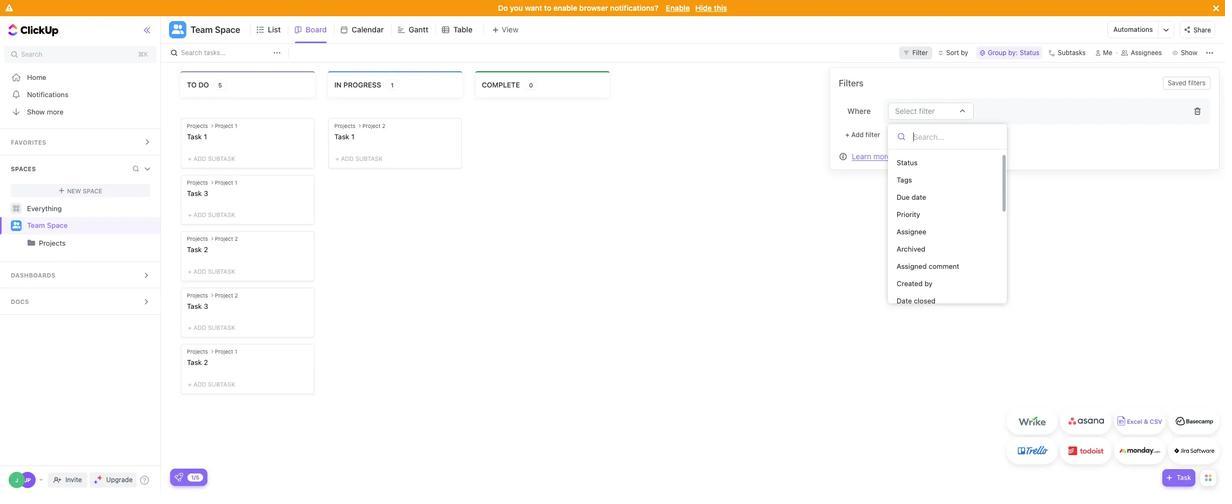 Task type: describe. For each thing, give the bounding box(es) containing it.
new
[[67, 187, 81, 194]]

table link
[[453, 16, 477, 43]]

date
[[912, 193, 926, 201]]

closed
[[914, 296, 935, 305]]

project 1 for ‎task 2
[[215, 349, 237, 355]]

more for learn
[[873, 152, 891, 161]]

1/5
[[191, 474, 199, 480]]

notifications
[[27, 90, 68, 99]]

saved filters
[[1168, 79, 1206, 87]]

5
[[218, 81, 222, 88]]

everything link
[[0, 200, 161, 217]]

task 2
[[187, 245, 208, 254]]

Search... text field
[[913, 129, 998, 145]]

team space link
[[27, 217, 152, 234]]

more for show
[[47, 107, 64, 116]]

+ add subtask up ‎task 2
[[188, 324, 235, 331]]

add up the 'learn'
[[851, 131, 864, 139]]

task 3 for project 1
[[187, 189, 208, 197]]

add up ‎task 2
[[193, 324, 206, 331]]

+ add subtask down task 1
[[335, 155, 383, 162]]

notifications link
[[0, 86, 161, 103]]

team space for team space link at the left of the page
[[27, 221, 68, 230]]

add down task 1
[[341, 155, 354, 162]]

enable
[[553, 3, 577, 12]]

+ down task 1
[[335, 155, 339, 162]]

table
[[453, 25, 472, 34]]

this
[[714, 3, 727, 12]]

calendar
[[352, 25, 384, 34]]

‎task 1
[[187, 132, 207, 141]]

learn more about filters link
[[852, 152, 935, 161]]

task 1
[[334, 132, 354, 141]]

‎task 2
[[187, 358, 208, 367]]

+ add subtask down ‎task 1
[[188, 155, 235, 162]]

everything
[[27, 204, 62, 213]]

you
[[510, 3, 523, 12]]

1 vertical spatial filters
[[915, 152, 935, 161]]

complete
[[482, 80, 520, 89]]

3 for project 1
[[204, 189, 208, 197]]

team for team space button
[[191, 25, 213, 35]]

assignee
[[897, 227, 926, 236]]

add up task 2 in the left of the page
[[193, 211, 206, 218]]

filter button
[[899, 46, 932, 59]]

+ add subtask down ‎task 2
[[188, 381, 235, 388]]

upgrade link
[[89, 473, 137, 488]]

tags
[[897, 175, 912, 184]]

learn more about filters
[[852, 152, 935, 161]]

notifications?
[[610, 3, 658, 12]]

onboarding checklist button image
[[174, 473, 183, 482]]

show more
[[27, 107, 64, 116]]

status
[[897, 158, 918, 167]]

date
[[897, 296, 912, 305]]

do you want to enable browser notifications? enable hide this
[[498, 3, 727, 12]]

1 vertical spatial to
[[187, 80, 197, 89]]

assigned comment
[[897, 262, 959, 270]]

add down task 2 in the left of the page
[[193, 268, 206, 275]]

by
[[925, 279, 932, 288]]

to do
[[187, 80, 209, 89]]

gantt
[[409, 25, 428, 34]]

Search tasks... text field
[[181, 45, 271, 60]]

2 projects link from the left
[[39, 234, 152, 252]]

sidebar navigation
[[0, 16, 161, 494]]

+ up task 2 in the left of the page
[[188, 211, 192, 218]]

projects up task 2 in the left of the page
[[187, 236, 208, 242]]

board
[[306, 25, 327, 34]]

+ up ‎task 2
[[188, 324, 192, 331]]

new space
[[67, 187, 102, 194]]

do
[[198, 80, 209, 89]]

search for search tasks...
[[181, 49, 202, 57]]

list link
[[268, 16, 285, 43]]

calendar link
[[352, 16, 388, 43]]

hide
[[695, 3, 712, 12]]

enable
[[666, 3, 690, 12]]

created
[[897, 279, 923, 288]]

team for team space link at the left of the page
[[27, 221, 45, 230]]

browser
[[579, 3, 608, 12]]

home
[[27, 73, 46, 81]]

dashboards
[[11, 272, 55, 279]]

learn
[[852, 152, 871, 161]]

favorites button
[[0, 129, 161, 155]]

+ add filter
[[845, 131, 880, 139]]

⌘k
[[138, 50, 148, 58]]

docs
[[11, 298, 29, 305]]

archived
[[897, 244, 925, 253]]

excel & csv
[[1127, 418, 1162, 425]]

project 1 for task 3
[[215, 179, 237, 186]]

excel
[[1127, 418, 1142, 425]]

project 1 for ‎task 1
[[215, 123, 237, 129]]

project 2 for task 3
[[215, 292, 238, 299]]

select filter button
[[888, 103, 974, 120]]

projects up ‎task 2
[[187, 349, 208, 355]]

in
[[334, 80, 342, 89]]

comment
[[929, 262, 959, 270]]

onboarding checklist button element
[[174, 473, 183, 482]]



Task type: locate. For each thing, give the bounding box(es) containing it.
csv
[[1150, 418, 1162, 425]]

team inside button
[[191, 25, 213, 35]]

3
[[204, 189, 208, 197], [204, 302, 208, 310]]

2 for 3
[[235, 292, 238, 299]]

select
[[895, 106, 917, 116]]

space down everything
[[47, 221, 68, 230]]

project 2 for task 2
[[215, 236, 238, 242]]

subtask
[[208, 155, 235, 162], [355, 155, 383, 162], [208, 211, 235, 218], [208, 268, 235, 275], [208, 324, 235, 331], [208, 381, 235, 388]]

list
[[268, 25, 281, 34]]

project 1
[[215, 123, 237, 129], [215, 179, 237, 186], [215, 349, 237, 355]]

priority
[[897, 210, 920, 218]]

search for search
[[21, 50, 42, 58]]

me button
[[1091, 46, 1117, 59]]

1 vertical spatial space
[[83, 187, 102, 194]]

team space up tasks...
[[191, 25, 240, 35]]

projects down ‎task 1
[[187, 179, 208, 186]]

more right the 'learn'
[[873, 152, 891, 161]]

1 project 1 from the top
[[215, 123, 237, 129]]

1 horizontal spatial to
[[544, 3, 551, 12]]

progress
[[343, 80, 381, 89]]

filter inside dropdown button
[[919, 106, 935, 116]]

more inside sidebar navigation
[[47, 107, 64, 116]]

filters
[[1188, 79, 1206, 87], [915, 152, 935, 161]]

0 vertical spatial filter
[[919, 106, 935, 116]]

2 for 2
[[235, 236, 238, 242]]

1 ‎task from the top
[[187, 132, 202, 141]]

0 horizontal spatial filters
[[915, 152, 935, 161]]

assigned
[[897, 262, 927, 270]]

add
[[851, 131, 864, 139], [193, 155, 206, 162], [341, 155, 354, 162], [193, 211, 206, 218], [193, 268, 206, 275], [193, 324, 206, 331], [193, 381, 206, 388]]

want
[[525, 3, 542, 12]]

more
[[47, 107, 64, 116], [873, 152, 891, 161]]

1 vertical spatial ‎task
[[187, 358, 202, 367]]

2 3 from the top
[[204, 302, 208, 310]]

favorites
[[11, 139, 46, 146]]

team inside sidebar navigation
[[27, 221, 45, 230]]

add down ‎task 2
[[193, 381, 206, 388]]

0 horizontal spatial more
[[47, 107, 64, 116]]

0 vertical spatial team
[[191, 25, 213, 35]]

+ add subtask down task 2 in the left of the page
[[188, 268, 235, 275]]

space for team space button
[[215, 25, 240, 35]]

filters right about
[[915, 152, 935, 161]]

‎task for ‎task 2
[[187, 358, 202, 367]]

search
[[181, 49, 202, 57], [21, 50, 42, 58]]

1 vertical spatial more
[[873, 152, 891, 161]]

1 vertical spatial team
[[27, 221, 45, 230]]

2 for 1
[[382, 123, 385, 129]]

1 task 3 from the top
[[187, 189, 208, 197]]

0 vertical spatial project 2
[[362, 123, 385, 129]]

2 task 3 from the top
[[187, 302, 208, 310]]

+ down task 2 in the left of the page
[[188, 268, 192, 275]]

0 vertical spatial project 1
[[215, 123, 237, 129]]

+ down ‎task 2
[[188, 381, 192, 388]]

due date
[[897, 193, 926, 201]]

task 3
[[187, 189, 208, 197], [187, 302, 208, 310]]

filter right select
[[919, 106, 935, 116]]

1 horizontal spatial space
[[83, 187, 102, 194]]

project 2 for task 1
[[362, 123, 385, 129]]

assignees button
[[1117, 46, 1167, 59]]

+ down where
[[845, 131, 850, 139]]

do
[[498, 3, 508, 12]]

3 project 1 from the top
[[215, 349, 237, 355]]

0 horizontal spatial search
[[21, 50, 42, 58]]

2 horizontal spatial space
[[215, 25, 240, 35]]

0 horizontal spatial team space
[[27, 221, 68, 230]]

space up search tasks... text box
[[215, 25, 240, 35]]

automations
[[1113, 25, 1153, 33]]

filter up the 'learn'
[[865, 131, 880, 139]]

to right "want"
[[544, 3, 551, 12]]

share
[[1193, 26, 1211, 34]]

tasks...
[[204, 49, 226, 57]]

created by
[[897, 279, 932, 288]]

excel & csv link
[[1114, 408, 1166, 435]]

to left "do"
[[187, 80, 197, 89]]

2 ‎task from the top
[[187, 358, 202, 367]]

task
[[334, 132, 349, 141], [187, 189, 202, 197], [187, 245, 202, 254], [187, 302, 202, 310], [1177, 474, 1191, 482]]

add down ‎task 1
[[193, 155, 206, 162]]

team space
[[191, 25, 240, 35], [27, 221, 68, 230]]

space right new
[[83, 187, 102, 194]]

space for team space link at the left of the page
[[47, 221, 68, 230]]

0 horizontal spatial filter
[[865, 131, 880, 139]]

+ down ‎task 1
[[188, 155, 192, 162]]

team space inside sidebar navigation
[[27, 221, 68, 230]]

1 vertical spatial task 3
[[187, 302, 208, 310]]

projects up task 1
[[334, 123, 355, 129]]

due
[[897, 193, 910, 201]]

0 horizontal spatial space
[[47, 221, 68, 230]]

1 horizontal spatial filter
[[919, 106, 935, 116]]

0 vertical spatial ‎task
[[187, 132, 202, 141]]

3 for project 2
[[204, 302, 208, 310]]

0 horizontal spatial to
[[187, 80, 197, 89]]

space inside team space button
[[215, 25, 240, 35]]

team down everything
[[27, 221, 45, 230]]

2 project 1 from the top
[[215, 179, 237, 186]]

1 projects link from the left
[[1, 234, 152, 252]]

+
[[845, 131, 850, 139], [188, 155, 192, 162], [335, 155, 339, 162], [188, 211, 192, 218], [188, 268, 192, 275], [188, 324, 192, 331], [188, 381, 192, 388]]

invite
[[65, 476, 82, 484]]

0 vertical spatial to
[[544, 3, 551, 12]]

select filter
[[895, 106, 935, 116]]

me
[[1103, 49, 1112, 57]]

1 horizontal spatial team space
[[191, 25, 240, 35]]

0
[[529, 81, 533, 88]]

projects down task 2 in the left of the page
[[187, 292, 208, 299]]

team
[[191, 25, 213, 35], [27, 221, 45, 230]]

1
[[391, 81, 394, 88], [235, 123, 237, 129], [204, 132, 207, 141], [351, 132, 354, 141], [235, 179, 237, 186], [235, 349, 237, 355]]

gantt link
[[409, 16, 433, 43]]

‎task for ‎task 1
[[187, 132, 202, 141]]

search up home
[[21, 50, 42, 58]]

saved
[[1168, 79, 1186, 87]]

upgrade
[[106, 476, 133, 484]]

1 horizontal spatial more
[[873, 152, 891, 161]]

team space button
[[186, 18, 240, 42]]

0 vertical spatial filters
[[1188, 79, 1206, 87]]

task 3 for project 2
[[187, 302, 208, 310]]

filter
[[919, 106, 935, 116], [865, 131, 880, 139]]

space inside team space link
[[47, 221, 68, 230]]

team space inside button
[[191, 25, 240, 35]]

assignees
[[1131, 49, 1162, 57]]

home link
[[0, 69, 161, 86]]

+ add subtask
[[188, 155, 235, 162], [335, 155, 383, 162], [188, 211, 235, 218], [188, 268, 235, 275], [188, 324, 235, 331], [188, 381, 235, 388]]

show
[[27, 107, 45, 116]]

0 vertical spatial task 3
[[187, 189, 208, 197]]

board link
[[306, 16, 331, 43]]

1 vertical spatial project 2
[[215, 236, 238, 242]]

2 vertical spatial project 1
[[215, 349, 237, 355]]

projects down everything
[[39, 239, 66, 247]]

share button
[[1180, 21, 1215, 38]]

to
[[544, 3, 551, 12], [187, 80, 197, 89]]

1 horizontal spatial team
[[191, 25, 213, 35]]

in progress
[[334, 80, 381, 89]]

search tasks...
[[181, 49, 226, 57]]

1 vertical spatial filter
[[865, 131, 880, 139]]

search left tasks...
[[181, 49, 202, 57]]

0 vertical spatial team space
[[191, 25, 240, 35]]

user group image
[[12, 222, 20, 229]]

team up search tasks... on the left
[[191, 25, 213, 35]]

projects up ‎task 1
[[187, 123, 208, 129]]

more down notifications
[[47, 107, 64, 116]]

+ add subtask up task 2 in the left of the page
[[188, 211, 235, 218]]

2 vertical spatial project 2
[[215, 292, 238, 299]]

date closed
[[897, 296, 935, 305]]

1 3 from the top
[[204, 189, 208, 197]]

filter
[[912, 49, 928, 57]]

0 vertical spatial space
[[215, 25, 240, 35]]

0 vertical spatial 3
[[204, 189, 208, 197]]

space
[[215, 25, 240, 35], [83, 187, 102, 194], [47, 221, 68, 230]]

team space down everything
[[27, 221, 68, 230]]

0 horizontal spatial team
[[27, 221, 45, 230]]

filters right saved
[[1188, 79, 1206, 87]]

project 2
[[362, 123, 385, 129], [215, 236, 238, 242], [215, 292, 238, 299]]

2 vertical spatial space
[[47, 221, 68, 230]]

projects inside sidebar navigation
[[39, 239, 66, 247]]

1 vertical spatial team space
[[27, 221, 68, 230]]

about
[[893, 152, 913, 161]]

1 horizontal spatial filters
[[1188, 79, 1206, 87]]

team space for team space button
[[191, 25, 240, 35]]

1 vertical spatial 3
[[204, 302, 208, 310]]

&
[[1144, 418, 1148, 425]]

where
[[847, 106, 871, 116]]

1 horizontal spatial search
[[181, 49, 202, 57]]

0 vertical spatial more
[[47, 107, 64, 116]]

automations button
[[1108, 22, 1158, 38]]

search inside sidebar navigation
[[21, 50, 42, 58]]

1 vertical spatial project 1
[[215, 179, 237, 186]]



Task type: vqa. For each thing, say whether or not it's contained in the screenshot.


